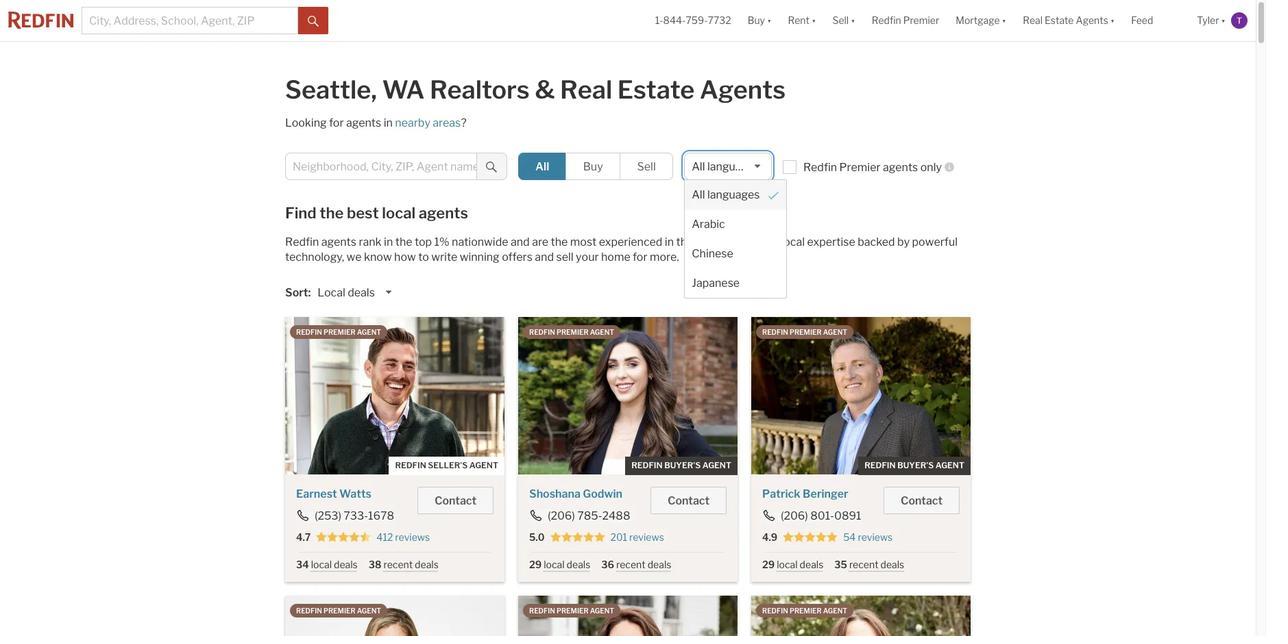 Task type: vqa. For each thing, say whether or not it's contained in the screenshot.


Task type: describe. For each thing, give the bounding box(es) containing it.
most
[[570, 236, 597, 249]]

contact for (206) 785-2488
[[668, 495, 710, 508]]

photo of patrick beringer image
[[751, 317, 971, 475]]

▾ for sell ▾
[[851, 15, 855, 26]]

your
[[576, 251, 599, 264]]

local right best
[[382, 204, 416, 222]]

mortgage ▾ button
[[956, 0, 1006, 41]]

(253) 733-1678 button
[[296, 510, 395, 523]]

contact button for (253) 733-1678
[[418, 487, 494, 515]]

photo of dorothee graham image
[[751, 597, 971, 637]]

35 recent deals
[[835, 559, 904, 571]]

godwin
[[583, 488, 622, 501]]

in for agents
[[384, 117, 393, 130]]

rent
[[788, 15, 810, 26]]

shoshana godwin
[[529, 488, 622, 501]]

mortgage
[[956, 15, 1000, 26]]

wa
[[382, 75, 425, 105]]

all languages inside 'element'
[[692, 189, 760, 202]]

agents up 1%
[[419, 204, 468, 222]]

powerful
[[912, 236, 958, 249]]

(206) 785-2488 button
[[529, 510, 631, 523]]

earnest
[[296, 488, 337, 501]]

tyler ▾
[[1197, 15, 1226, 26]]

(206) 801-0891
[[781, 510, 861, 523]]

winning
[[460, 251, 500, 264]]

earnest watts link
[[296, 488, 372, 501]]

sort:
[[285, 286, 311, 299]]

the up . at the right top of the page
[[676, 236, 693, 249]]

4.7
[[296, 532, 311, 544]]

0 horizontal spatial real
[[560, 75, 612, 105]]

seller's
[[428, 461, 468, 471]]

7732
[[708, 15, 731, 26]]

(253)
[[315, 510, 341, 523]]

&
[[535, 75, 555, 105]]

in for rank
[[384, 236, 393, 249]]

201
[[610, 532, 627, 544]]

redfin agents rank in the top 1% nationwide and are the most experienced in the industry.
[[285, 236, 739, 249]]

local deals
[[318, 287, 375, 300]]

backed
[[858, 236, 895, 249]]

seattle,
[[285, 75, 377, 105]]

buy ▾ button
[[739, 0, 780, 41]]

rating 4.9 out of 5 element
[[783, 532, 838, 544]]

contact button for (206) 785-2488
[[651, 487, 727, 515]]

know
[[364, 251, 392, 264]]

all languages element
[[685, 180, 786, 210]]

801-
[[810, 510, 834, 523]]

1-844-759-7732 link
[[655, 15, 731, 26]]

patrick beringer
[[762, 488, 848, 501]]

Sell radio
[[620, 153, 673, 180]]

more .
[[650, 251, 679, 264]]

nearby
[[395, 117, 430, 130]]

shoshana godwin link
[[529, 488, 622, 501]]

38
[[369, 559, 381, 571]]

find
[[285, 204, 316, 222]]

(253) 733-1678
[[315, 510, 394, 523]]

expertise
[[807, 236, 855, 249]]

contact for (253) 733-1678
[[435, 495, 476, 508]]

offers
[[502, 251, 533, 264]]

sell ▾ button
[[824, 0, 864, 41]]

1-
[[655, 15, 663, 26]]

29 local deals for (206) 785-2488
[[529, 559, 590, 571]]

sell for sell
[[637, 160, 656, 173]]

redfin seller's agent
[[395, 461, 498, 471]]

local inside with local expertise backed by powerful technology, we know how to write winning offers and sell your home for
[[781, 236, 805, 249]]

the up 'sell'
[[551, 236, 568, 249]]

recent for (253) 733-1678
[[384, 559, 413, 571]]

54 reviews
[[843, 532, 893, 544]]

buy for buy
[[583, 160, 603, 173]]

user photo image
[[1231, 12, 1248, 29]]

agents inside real estate agents ▾ link
[[1076, 15, 1108, 26]]

tyler
[[1197, 15, 1219, 26]]

deals down rating 4.9 out of 5 element
[[800, 559, 824, 571]]

?
[[461, 117, 467, 130]]

only
[[921, 161, 942, 174]]

photo of shelle dier image
[[285, 597, 505, 637]]

1-844-759-7732
[[655, 15, 731, 26]]

areas
[[433, 117, 461, 130]]

how
[[394, 251, 416, 264]]

dialog containing all languages
[[684, 180, 787, 299]]

buyer's for shoshana godwin
[[664, 461, 701, 471]]

1 all languages from the top
[[692, 160, 760, 173]]

0 horizontal spatial and
[[511, 236, 530, 249]]

photo of shoshana godwin image
[[518, 317, 738, 475]]

local for shoshana godwin
[[544, 559, 565, 571]]

34 local deals
[[296, 559, 358, 571]]

412
[[377, 532, 393, 544]]

photo of julia freilinger image
[[518, 597, 738, 637]]

29 local deals for (206) 801-0891
[[762, 559, 824, 571]]

rent ▾ button
[[788, 0, 816, 41]]

real estate agents ▾ link
[[1023, 0, 1115, 41]]

0891
[[834, 510, 861, 523]]

photo of earnest watts image
[[285, 317, 505, 475]]

nearby areas link
[[395, 117, 461, 130]]

54
[[843, 532, 856, 544]]

for inside with local expertise backed by powerful technology, we know how to write winning offers and sell your home for
[[633, 251, 648, 264]]

the right the find at the left top of page
[[320, 204, 344, 222]]

languages inside 'element'
[[707, 189, 760, 202]]

real estate agents ▾
[[1023, 15, 1115, 26]]

redfin for redfin premier agents only
[[803, 161, 837, 174]]

All radio
[[518, 153, 566, 180]]

real inside dropdown button
[[1023, 15, 1043, 26]]

to
[[418, 251, 429, 264]]

watts
[[339, 488, 372, 501]]

rating 5.0 out of 5 element
[[550, 532, 605, 544]]

sell
[[556, 251, 574, 264]]

▾ for buy ▾
[[767, 15, 772, 26]]

buyer's for patrick beringer
[[897, 461, 934, 471]]

201 reviews
[[610, 532, 664, 544]]

in up the more .
[[665, 236, 674, 249]]

0 horizontal spatial agents
[[700, 75, 786, 105]]

.
[[677, 251, 679, 264]]

(206) for (206) 801-0891
[[781, 510, 808, 523]]

with
[[754, 236, 779, 249]]

recent for (206) 785-2488
[[616, 559, 646, 571]]

arabic
[[692, 218, 725, 231]]

shoshana
[[529, 488, 581, 501]]

reviews for 2488
[[629, 532, 664, 544]]

deals down the 201 reviews
[[648, 559, 671, 571]]

0 horizontal spatial estate
[[617, 75, 695, 105]]

all inside option
[[535, 160, 549, 173]]

chinese
[[692, 247, 733, 261]]

5.0
[[529, 532, 545, 544]]



Task type: locate. For each thing, give the bounding box(es) containing it.
1 horizontal spatial redfin buyer's agent
[[865, 461, 965, 471]]

759-
[[686, 15, 708, 26]]

0 horizontal spatial for
[[329, 117, 344, 130]]

1 vertical spatial for
[[633, 251, 648, 264]]

reviews for 0891
[[858, 532, 893, 544]]

733-
[[344, 510, 368, 523]]

▾ right mortgage
[[1002, 15, 1006, 26]]

patrick beringer link
[[762, 488, 848, 501]]

earnest watts
[[296, 488, 372, 501]]

redfin for redfin agents rank in the top 1% nationwide and are the most experienced in the industry.
[[285, 236, 319, 249]]

1 vertical spatial submit search image
[[486, 162, 497, 173]]

▾
[[767, 15, 772, 26], [812, 15, 816, 26], [851, 15, 855, 26], [1002, 15, 1006, 26], [1111, 15, 1115, 26], [1221, 15, 1226, 26]]

34
[[296, 559, 309, 571]]

2 contact from the left
[[668, 495, 710, 508]]

sell right "buy" option
[[637, 160, 656, 173]]

real right mortgage ▾
[[1023, 15, 1043, 26]]

agents
[[1076, 15, 1108, 26], [700, 75, 786, 105]]

▾ left the rent
[[767, 15, 772, 26]]

reviews right 412
[[395, 532, 430, 544]]

list box containing all languages
[[684, 153, 787, 299]]

estate inside real estate agents ▾ link
[[1045, 15, 1074, 26]]

recent right 35
[[849, 559, 879, 571]]

local down 4.9
[[777, 559, 798, 571]]

0 vertical spatial languages
[[707, 160, 760, 173]]

feed button
[[1123, 0, 1189, 41]]

36 recent deals
[[601, 559, 671, 571]]

the
[[320, 204, 344, 222], [395, 236, 412, 249], [551, 236, 568, 249], [676, 236, 693, 249]]

sell inside sell ▾ dropdown button
[[833, 15, 849, 26]]

3 ▾ from the left
[[851, 15, 855, 26]]

2 contact button from the left
[[651, 487, 727, 515]]

1 (206) from the left
[[548, 510, 575, 523]]

(206) 785-2488
[[548, 510, 630, 523]]

contact button for (206) 801-0891
[[884, 487, 960, 515]]

1%
[[434, 236, 449, 249]]

0 horizontal spatial premier
[[840, 161, 881, 174]]

1 vertical spatial buy
[[583, 160, 603, 173]]

1 horizontal spatial recent
[[616, 559, 646, 571]]

0 vertical spatial estate
[[1045, 15, 1074, 26]]

rent ▾
[[788, 15, 816, 26]]

mortgage ▾
[[956, 15, 1006, 26]]

▾ right tyler
[[1221, 15, 1226, 26]]

and up offers
[[511, 236, 530, 249]]

rent ▾ button
[[780, 0, 824, 41]]

recent right 36
[[616, 559, 646, 571]]

all up arabic
[[692, 189, 705, 202]]

reviews for 1678
[[395, 532, 430, 544]]

1 vertical spatial premier
[[840, 161, 881, 174]]

sell ▾ button
[[833, 0, 855, 41]]

agents down "seattle," at the left top of the page
[[346, 117, 381, 130]]

premier inside button
[[903, 15, 939, 26]]

▾ right the rent
[[812, 15, 816, 26]]

buy for buy ▾
[[748, 15, 765, 26]]

▾ left feed
[[1111, 15, 1115, 26]]

local right 34
[[311, 559, 332, 571]]

agents left only
[[883, 161, 918, 174]]

2 horizontal spatial contact button
[[884, 487, 960, 515]]

and
[[511, 236, 530, 249], [535, 251, 554, 264]]

(206) 801-0891 button
[[762, 510, 862, 523]]

▾ for mortgage ▾
[[1002, 15, 1006, 26]]

0 vertical spatial buy
[[748, 15, 765, 26]]

0 vertical spatial sell
[[833, 15, 849, 26]]

29 local deals
[[529, 559, 590, 571], [762, 559, 824, 571]]

agents up we
[[321, 236, 356, 249]]

City, Address, School, Agent, ZIP search field
[[82, 7, 298, 34]]

1 horizontal spatial premier
[[903, 15, 939, 26]]

3 recent from the left
[[849, 559, 879, 571]]

redfin buyer's agent for patrick beringer
[[865, 461, 965, 471]]

29 for (206) 801-0891
[[762, 559, 775, 571]]

0 vertical spatial for
[[329, 117, 344, 130]]

redfin buyer's agent for shoshana godwin
[[632, 461, 731, 471]]

sell right rent ▾
[[833, 15, 849, 26]]

local for earnest watts
[[311, 559, 332, 571]]

reviews right the 201 at left bottom
[[629, 532, 664, 544]]

beringer
[[803, 488, 848, 501]]

1 horizontal spatial for
[[633, 251, 648, 264]]

sell inside sell option
[[637, 160, 656, 173]]

list box
[[684, 153, 787, 299]]

0 vertical spatial submit search image
[[308, 16, 319, 27]]

0 vertical spatial all languages
[[692, 160, 760, 173]]

0 horizontal spatial submit search image
[[308, 16, 319, 27]]

Neighborhood, City, ZIP, Agent name search field
[[285, 153, 477, 180]]

2 buyer's from the left
[[897, 461, 934, 471]]

sell
[[833, 15, 849, 26], [637, 160, 656, 173]]

2 29 local deals from the left
[[762, 559, 824, 571]]

0 horizontal spatial 29
[[529, 559, 542, 571]]

home
[[601, 251, 630, 264]]

1 horizontal spatial 29 local deals
[[762, 559, 824, 571]]

2 horizontal spatial recent
[[849, 559, 879, 571]]

industry.
[[696, 236, 739, 249]]

languages up arabic
[[707, 189, 760, 202]]

sell ▾
[[833, 15, 855, 26]]

0 vertical spatial redfin
[[872, 15, 901, 26]]

2 29 from the left
[[762, 559, 775, 571]]

0 horizontal spatial redfin
[[285, 236, 319, 249]]

0 vertical spatial premier
[[903, 15, 939, 26]]

2 horizontal spatial reviews
[[858, 532, 893, 544]]

all languages up arabic
[[692, 189, 760, 202]]

seattle, wa realtors & real estate agents
[[285, 75, 786, 105]]

1 reviews from the left
[[395, 532, 430, 544]]

4.9
[[762, 532, 778, 544]]

write
[[431, 251, 457, 264]]

real right &
[[560, 75, 612, 105]]

1 horizontal spatial buyer's
[[897, 461, 934, 471]]

redfin
[[296, 328, 322, 337], [529, 328, 555, 337], [762, 328, 788, 337], [395, 461, 426, 471], [632, 461, 663, 471], [865, 461, 896, 471], [296, 608, 322, 616], [529, 608, 555, 616], [762, 608, 788, 616]]

2 all languages from the top
[[692, 189, 760, 202]]

buy right all option
[[583, 160, 603, 173]]

1 redfin buyer's agent from the left
[[632, 461, 731, 471]]

all left "buy" option
[[535, 160, 549, 173]]

4 ▾ from the left
[[1002, 15, 1006, 26]]

buy ▾
[[748, 15, 772, 26]]

1 horizontal spatial contact button
[[651, 487, 727, 515]]

2488
[[602, 510, 630, 523]]

deals down rating 5.0 out of 5 element
[[567, 559, 590, 571]]

0 horizontal spatial recent
[[384, 559, 413, 571]]

1 horizontal spatial reviews
[[629, 532, 664, 544]]

in
[[384, 117, 393, 130], [384, 236, 393, 249], [665, 236, 674, 249]]

(206) down shoshana
[[548, 510, 575, 523]]

with local expertise backed by powerful technology, we know how to write winning offers and sell your home for
[[285, 236, 958, 264]]

recent for (206) 801-0891
[[849, 559, 879, 571]]

412 reviews
[[377, 532, 430, 544]]

japanese
[[692, 277, 740, 290]]

5 ▾ from the left
[[1111, 15, 1115, 26]]

2 languages from the top
[[707, 189, 760, 202]]

29 local deals down rating 4.9 out of 5 element
[[762, 559, 824, 571]]

dialog
[[684, 180, 787, 299]]

deals right local
[[348, 287, 375, 300]]

the up how at top left
[[395, 236, 412, 249]]

1 recent from the left
[[384, 559, 413, 571]]

1 buyer's from the left
[[664, 461, 701, 471]]

all inside 'element'
[[692, 189, 705, 202]]

buy inside option
[[583, 160, 603, 173]]

0 horizontal spatial buy
[[583, 160, 603, 173]]

submit search image
[[308, 16, 319, 27], [486, 162, 497, 173]]

2 vertical spatial redfin
[[285, 236, 319, 249]]

(206) down patrick beringer link
[[781, 510, 808, 523]]

(206) for (206) 785-2488
[[548, 510, 575, 523]]

contact button down seller's
[[418, 487, 494, 515]]

sell for sell ▾
[[833, 15, 849, 26]]

reviews right "54"
[[858, 532, 893, 544]]

844-
[[663, 15, 686, 26]]

contact
[[435, 495, 476, 508], [668, 495, 710, 508], [901, 495, 943, 508]]

1 vertical spatial estate
[[617, 75, 695, 105]]

real estate agents ▾ button
[[1015, 0, 1123, 41]]

buy inside dropdown button
[[748, 15, 765, 26]]

option group containing all
[[518, 153, 673, 180]]

local for patrick beringer
[[777, 559, 798, 571]]

contact button up the 201 reviews
[[651, 487, 727, 515]]

1 vertical spatial and
[[535, 251, 554, 264]]

0 horizontal spatial sell
[[637, 160, 656, 173]]

experienced
[[599, 236, 663, 249]]

in right rank
[[384, 236, 393, 249]]

are
[[532, 236, 549, 249]]

deals
[[348, 287, 375, 300], [334, 559, 358, 571], [415, 559, 439, 571], [567, 559, 590, 571], [648, 559, 671, 571], [800, 559, 824, 571], [881, 559, 904, 571]]

1 horizontal spatial and
[[535, 251, 554, 264]]

1 horizontal spatial submit search image
[[486, 162, 497, 173]]

1 ▾ from the left
[[767, 15, 772, 26]]

estate
[[1045, 15, 1074, 26], [617, 75, 695, 105]]

1 horizontal spatial 29
[[762, 559, 775, 571]]

1 horizontal spatial estate
[[1045, 15, 1074, 26]]

0 horizontal spatial buyer's
[[664, 461, 701, 471]]

1 vertical spatial redfin
[[803, 161, 837, 174]]

deals down "rating 4.7 out of 5" element
[[334, 559, 358, 571]]

redfin premier button
[[864, 0, 948, 41]]

local right with
[[781, 236, 805, 249]]

deals down 54 reviews
[[881, 559, 904, 571]]

2 recent from the left
[[616, 559, 646, 571]]

1 horizontal spatial (206)
[[781, 510, 808, 523]]

1 horizontal spatial redfin
[[803, 161, 837, 174]]

more
[[650, 251, 677, 264]]

redfin
[[872, 15, 901, 26], [803, 161, 837, 174], [285, 236, 319, 249]]

1 vertical spatial sell
[[637, 160, 656, 173]]

2 (206) from the left
[[781, 510, 808, 523]]

redfin for redfin premier
[[872, 15, 901, 26]]

all languages up all languages 'element'
[[692, 160, 760, 173]]

contact button
[[418, 487, 494, 515], [651, 487, 727, 515], [884, 487, 960, 515]]

3 contact from the left
[[901, 495, 943, 508]]

2 reviews from the left
[[629, 532, 664, 544]]

3 reviews from the left
[[858, 532, 893, 544]]

1 horizontal spatial agents
[[1076, 15, 1108, 26]]

29 down 4.9
[[762, 559, 775, 571]]

1 contact from the left
[[435, 495, 476, 508]]

1 vertical spatial real
[[560, 75, 612, 105]]

0 horizontal spatial contact
[[435, 495, 476, 508]]

29 for (206) 785-2488
[[529, 559, 542, 571]]

0 horizontal spatial reviews
[[395, 532, 430, 544]]

premier for redfin premier
[[903, 15, 939, 26]]

1 horizontal spatial buy
[[748, 15, 765, 26]]

local
[[382, 204, 416, 222], [781, 236, 805, 249], [311, 559, 332, 571], [544, 559, 565, 571], [777, 559, 798, 571]]

redfin premier
[[872, 15, 939, 26]]

redfin premier agents only
[[803, 161, 942, 174]]

0 vertical spatial real
[[1023, 15, 1043, 26]]

in left nearby
[[384, 117, 393, 130]]

buy ▾ button
[[748, 0, 772, 41]]

785-
[[577, 510, 602, 523]]

all languages
[[692, 160, 760, 173], [692, 189, 760, 202]]

1 languages from the top
[[707, 160, 760, 173]]

realtors
[[430, 75, 530, 105]]

36
[[601, 559, 614, 571]]

recent right 38
[[384, 559, 413, 571]]

all up all languages 'element'
[[692, 160, 705, 173]]

and inside with local expertise backed by powerful technology, we know how to write winning offers and sell your home for
[[535, 251, 554, 264]]

1 29 local deals from the left
[[529, 559, 590, 571]]

deals down 412 reviews
[[415, 559, 439, 571]]

Buy radio
[[566, 153, 620, 180]]

38 recent deals
[[369, 559, 439, 571]]

buy
[[748, 15, 765, 26], [583, 160, 603, 173]]

premier for redfin premier agents only
[[840, 161, 881, 174]]

languages up all languages 'element'
[[707, 160, 760, 173]]

and down are
[[535, 251, 554, 264]]

0 vertical spatial agents
[[1076, 15, 1108, 26]]

rating 4.7 out of 5 element
[[316, 532, 371, 544]]

feed
[[1131, 15, 1153, 26]]

contact button up 54 reviews
[[884, 487, 960, 515]]

1 vertical spatial languages
[[707, 189, 760, 202]]

35
[[835, 559, 847, 571]]

2 horizontal spatial redfin
[[872, 15, 901, 26]]

by
[[897, 236, 910, 249]]

1 horizontal spatial real
[[1023, 15, 1043, 26]]

local down 5.0
[[544, 559, 565, 571]]

0 horizontal spatial 29 local deals
[[529, 559, 590, 571]]

1 horizontal spatial contact
[[668, 495, 710, 508]]

29
[[529, 559, 542, 571], [762, 559, 775, 571]]

for right the looking
[[329, 117, 344, 130]]

1678
[[368, 510, 394, 523]]

1 29 from the left
[[529, 559, 542, 571]]

6 ▾ from the left
[[1221, 15, 1226, 26]]

contact for (206) 801-0891
[[901, 495, 943, 508]]

for down experienced
[[633, 251, 648, 264]]

local
[[318, 287, 345, 300]]

2 horizontal spatial contact
[[901, 495, 943, 508]]

0 horizontal spatial (206)
[[548, 510, 575, 523]]

2 redfin buyer's agent from the left
[[865, 461, 965, 471]]

3 contact button from the left
[[884, 487, 960, 515]]

buy right 7732
[[748, 15, 765, 26]]

29 down 5.0
[[529, 559, 542, 571]]

looking for agents in nearby areas ?
[[285, 117, 467, 130]]

29 local deals down rating 5.0 out of 5 element
[[529, 559, 590, 571]]

1 contact button from the left
[[418, 487, 494, 515]]

▾ for tyler ▾
[[1221, 15, 1226, 26]]

agent
[[357, 328, 381, 337], [590, 328, 614, 337], [823, 328, 847, 337], [469, 461, 498, 471], [702, 461, 731, 471], [936, 461, 965, 471], [357, 608, 381, 616], [590, 608, 614, 616], [823, 608, 847, 616]]

mortgage ▾ button
[[948, 0, 1015, 41]]

premier
[[324, 328, 355, 337], [557, 328, 589, 337], [790, 328, 822, 337], [324, 608, 355, 616], [557, 608, 589, 616], [790, 608, 822, 616]]

▾ for rent ▾
[[812, 15, 816, 26]]

0 vertical spatial and
[[511, 236, 530, 249]]

redfin inside button
[[872, 15, 901, 26]]

patrick
[[762, 488, 801, 501]]

0 horizontal spatial contact button
[[418, 487, 494, 515]]

2 ▾ from the left
[[812, 15, 816, 26]]

1 vertical spatial all languages
[[692, 189, 760, 202]]

0 horizontal spatial redfin buyer's agent
[[632, 461, 731, 471]]

option group
[[518, 153, 673, 180]]

1 horizontal spatial sell
[[833, 15, 849, 26]]

▾ right rent ▾
[[851, 15, 855, 26]]

best
[[347, 204, 379, 222]]

1 vertical spatial agents
[[700, 75, 786, 105]]



